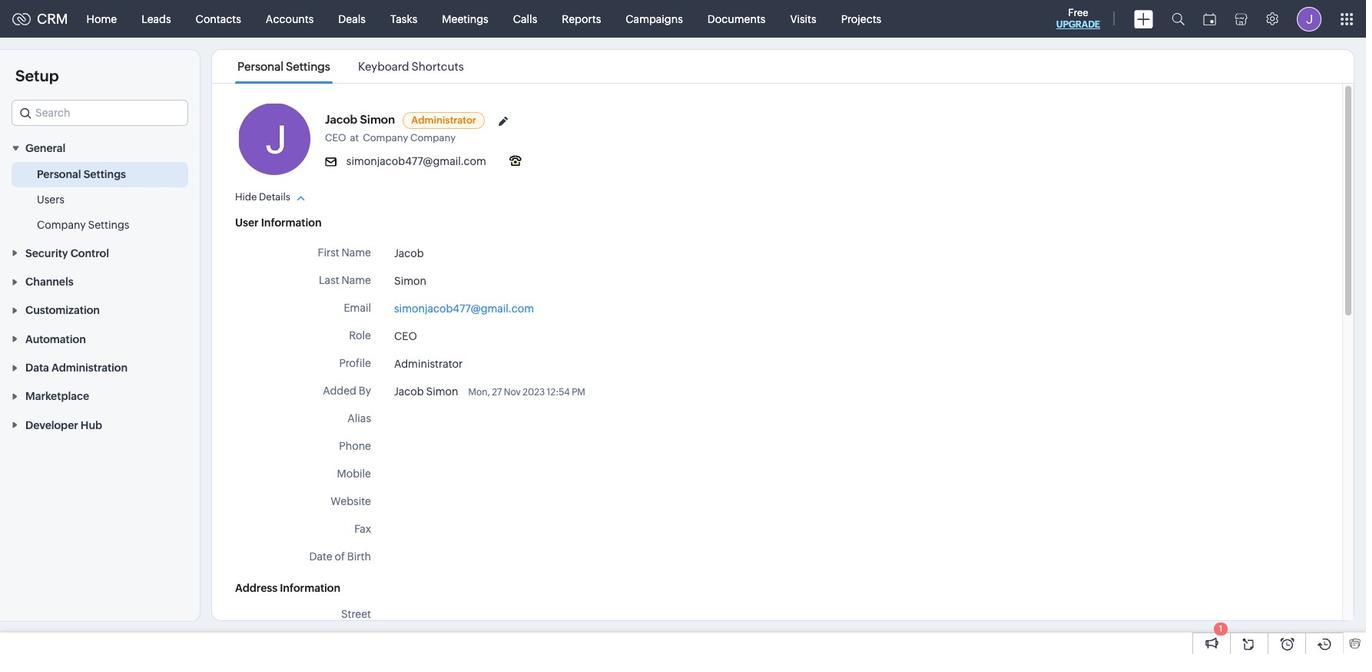 Task type: describe. For each thing, give the bounding box(es) containing it.
2023
[[523, 387, 545, 398]]

tasks
[[390, 13, 418, 25]]

hide details link
[[235, 191, 305, 203]]

company inside "general" region
[[37, 219, 86, 232]]

meetings link
[[430, 0, 501, 37]]

deals
[[338, 13, 366, 25]]

campaigns
[[626, 13, 683, 25]]

nov
[[504, 387, 521, 398]]

street
[[341, 609, 371, 621]]

free
[[1069, 7, 1089, 18]]

ceo for ceo at company company
[[325, 132, 346, 144]]

date
[[309, 551, 333, 563]]

channels button
[[0, 267, 200, 296]]

settings for the company settings link
[[88, 219, 129, 232]]

security control
[[25, 247, 109, 260]]

last
[[319, 274, 340, 287]]

documents
[[708, 13, 766, 25]]

user information
[[235, 217, 322, 229]]

general button
[[0, 134, 200, 162]]

users link
[[37, 192, 65, 208]]

crm
[[37, 11, 68, 27]]

ceo for ceo
[[394, 331, 417, 343]]

shortcuts
[[412, 60, 464, 73]]

customization
[[25, 305, 100, 317]]

data administration
[[25, 362, 128, 374]]

logo image
[[12, 13, 31, 25]]

mon, 27 nov 2023 12:54 pm
[[468, 387, 586, 398]]

address
[[235, 583, 278, 595]]

create menu element
[[1125, 0, 1163, 37]]

personal inside "general" region
[[37, 169, 81, 181]]

fax
[[354, 523, 371, 536]]

1 horizontal spatial company
[[363, 132, 408, 144]]

home link
[[74, 0, 129, 37]]

documents link
[[695, 0, 778, 37]]

pm
[[572, 387, 586, 398]]

security control button
[[0, 239, 200, 267]]

personal settings link for users link
[[37, 167, 126, 182]]

first
[[318, 247, 339, 259]]

12:54
[[547, 387, 570, 398]]

company company link
[[363, 132, 460, 144]]

profile element
[[1288, 0, 1331, 37]]

upgrade
[[1057, 19, 1101, 30]]

0 vertical spatial personal
[[238, 60, 284, 73]]

projects link
[[829, 0, 894, 37]]

2 horizontal spatial company
[[410, 132, 456, 144]]

ceo at company company
[[325, 132, 456, 144]]

developer
[[25, 419, 78, 432]]

first name
[[318, 247, 371, 259]]

1
[[1220, 625, 1223, 634]]

visits link
[[778, 0, 829, 37]]

mon,
[[468, 387, 490, 398]]

1 vertical spatial jacob
[[394, 248, 424, 260]]

search element
[[1163, 0, 1194, 38]]

control
[[70, 247, 109, 260]]

date of birth
[[309, 551, 371, 563]]

free upgrade
[[1057, 7, 1101, 30]]

security
[[25, 247, 68, 260]]

crm link
[[12, 11, 68, 27]]

0 vertical spatial simonjacob477@gmail.com
[[347, 155, 486, 168]]

simonjacob477@gmail.com link
[[394, 303, 534, 315]]

1 vertical spatial simon
[[394, 275, 427, 287]]

visits
[[791, 13, 817, 25]]

automation button
[[0, 325, 200, 353]]

contacts
[[196, 13, 241, 25]]

27
[[492, 387, 502, 398]]

role
[[349, 330, 371, 342]]

search image
[[1172, 12, 1185, 25]]

reports
[[562, 13, 601, 25]]

1 vertical spatial simonjacob477@gmail.com
[[394, 303, 534, 315]]

hide
[[235, 191, 257, 203]]

list containing personal settings
[[224, 50, 478, 83]]

alias
[[348, 413, 371, 425]]

calls
[[513, 13, 538, 25]]

hide details
[[235, 191, 291, 203]]

tasks link
[[378, 0, 430, 37]]



Task type: vqa. For each thing, say whether or not it's contained in the screenshot.


Task type: locate. For each thing, give the bounding box(es) containing it.
1 vertical spatial administrator
[[394, 358, 463, 370]]

personal settings down accounts link
[[238, 60, 330, 73]]

setup
[[15, 67, 59, 85]]

ceo right the role
[[394, 331, 417, 343]]

company down shortcuts
[[410, 132, 456, 144]]

0 horizontal spatial company
[[37, 219, 86, 232]]

2 vertical spatial simon
[[426, 386, 459, 398]]

administrator
[[411, 115, 476, 126], [394, 358, 463, 370]]

information for address information
[[280, 583, 341, 595]]

personal settings down general dropdown button
[[37, 169, 126, 181]]

simon left mon,
[[426, 386, 459, 398]]

calendar image
[[1204, 13, 1217, 25]]

name right first
[[342, 247, 371, 259]]

by
[[359, 385, 371, 397]]

ceo
[[325, 132, 346, 144], [394, 331, 417, 343]]

marketplace button
[[0, 382, 200, 411]]

information for user information
[[261, 217, 322, 229]]

user
[[235, 217, 259, 229]]

general
[[25, 142, 66, 155]]

keyboard shortcuts link
[[356, 60, 466, 73]]

profile
[[339, 357, 371, 370]]

reports link
[[550, 0, 614, 37]]

general region
[[0, 162, 200, 239]]

2 vertical spatial settings
[[88, 219, 129, 232]]

1 name from the top
[[342, 247, 371, 259]]

added
[[323, 385, 357, 397]]

jacob simon for administrator
[[325, 113, 395, 126]]

0 horizontal spatial personal settings link
[[37, 167, 126, 182]]

settings for personal settings link associated with users link
[[84, 169, 126, 181]]

0 vertical spatial jacob simon
[[325, 113, 395, 126]]

jacob simon up at
[[325, 113, 395, 126]]

mobile
[[337, 468, 371, 480]]

administrator for profile
[[394, 358, 463, 370]]

personal settings link down accounts link
[[235, 60, 333, 73]]

information down date
[[280, 583, 341, 595]]

company
[[363, 132, 408, 144], [410, 132, 456, 144], [37, 219, 86, 232]]

contacts link
[[183, 0, 254, 37]]

personal settings link for keyboard shortcuts link
[[235, 60, 333, 73]]

phone
[[339, 440, 371, 453]]

administrator up company company link
[[411, 115, 476, 126]]

campaigns link
[[614, 0, 695, 37]]

personal
[[238, 60, 284, 73], [37, 169, 81, 181]]

name right last at the left top
[[342, 274, 371, 287]]

1 vertical spatial information
[[280, 583, 341, 595]]

users
[[37, 194, 65, 206]]

information down details
[[261, 217, 322, 229]]

1 vertical spatial jacob simon
[[394, 386, 459, 398]]

birth
[[347, 551, 371, 563]]

website
[[331, 496, 371, 508]]

company down users link
[[37, 219, 86, 232]]

jacob simon left mon,
[[394, 386, 459, 398]]

data administration button
[[0, 353, 200, 382]]

1 horizontal spatial personal settings
[[238, 60, 330, 73]]

last name
[[319, 274, 371, 287]]

simon for administrator
[[360, 113, 395, 126]]

address information
[[235, 583, 341, 595]]

1 vertical spatial personal settings link
[[37, 167, 126, 182]]

jacob for mon, 27 nov 2023 12:54 pm
[[394, 386, 424, 398]]

keyboard shortcuts
[[358, 60, 464, 73]]

details
[[259, 191, 291, 203]]

0 horizontal spatial personal settings
[[37, 169, 126, 181]]

settings down general dropdown button
[[84, 169, 126, 181]]

jacob simon for mon, 27 nov 2023 12:54 pm
[[394, 386, 459, 398]]

0 vertical spatial settings
[[286, 60, 330, 73]]

administrator for jacob simon
[[411, 115, 476, 126]]

company settings link
[[37, 218, 129, 233]]

email
[[344, 302, 371, 314]]

2 vertical spatial jacob
[[394, 386, 424, 398]]

settings up 'security control' dropdown button
[[88, 219, 129, 232]]

administrator down simonjacob477@gmail.com link
[[394, 358, 463, 370]]

accounts link
[[254, 0, 326, 37]]

leads link
[[129, 0, 183, 37]]

1 vertical spatial name
[[342, 274, 371, 287]]

personal settings inside "general" region
[[37, 169, 126, 181]]

0 vertical spatial simon
[[360, 113, 395, 126]]

1 vertical spatial settings
[[84, 169, 126, 181]]

developer hub button
[[0, 411, 200, 439]]

None field
[[12, 100, 188, 126]]

jacob
[[325, 113, 358, 126], [394, 248, 424, 260], [394, 386, 424, 398]]

marketplace
[[25, 391, 89, 403]]

jacob right first name
[[394, 248, 424, 260]]

0 vertical spatial personal settings
[[238, 60, 330, 73]]

0 horizontal spatial personal
[[37, 169, 81, 181]]

automation
[[25, 333, 86, 346]]

added by
[[323, 385, 371, 397]]

Search text field
[[12, 101, 188, 125]]

0 horizontal spatial ceo
[[325, 132, 346, 144]]

simon up ceo at company company
[[360, 113, 395, 126]]

of
[[335, 551, 345, 563]]

information
[[261, 217, 322, 229], [280, 583, 341, 595]]

2 name from the top
[[342, 274, 371, 287]]

simonjacob477@gmail.com
[[347, 155, 486, 168], [394, 303, 534, 315]]

name for last name
[[342, 274, 371, 287]]

1 horizontal spatial personal settings link
[[235, 60, 333, 73]]

ceo left at
[[325, 132, 346, 144]]

home
[[87, 13, 117, 25]]

settings down accounts link
[[286, 60, 330, 73]]

profile image
[[1297, 7, 1322, 31]]

1 vertical spatial ceo
[[394, 331, 417, 343]]

personal settings link down general dropdown button
[[37, 167, 126, 182]]

jacob right by
[[394, 386, 424, 398]]

jacob up at
[[325, 113, 358, 126]]

meetings
[[442, 13, 489, 25]]

0 vertical spatial jacob
[[325, 113, 358, 126]]

company settings
[[37, 219, 129, 232]]

personal down accounts
[[238, 60, 284, 73]]

channels
[[25, 276, 74, 288]]

0 vertical spatial ceo
[[325, 132, 346, 144]]

list
[[224, 50, 478, 83]]

name
[[342, 247, 371, 259], [342, 274, 371, 287]]

administration
[[51, 362, 128, 374]]

simon for mon, 27 nov 2023 12:54 pm
[[426, 386, 459, 398]]

create menu image
[[1135, 10, 1154, 28]]

0 vertical spatial personal settings link
[[235, 60, 333, 73]]

developer hub
[[25, 419, 102, 432]]

personal settings
[[238, 60, 330, 73], [37, 169, 126, 181]]

1 horizontal spatial personal
[[238, 60, 284, 73]]

accounts
[[266, 13, 314, 25]]

at
[[350, 132, 359, 144]]

simon
[[360, 113, 395, 126], [394, 275, 427, 287], [426, 386, 459, 398]]

simon up simonjacob477@gmail.com link
[[394, 275, 427, 287]]

data
[[25, 362, 49, 374]]

name for first name
[[342, 247, 371, 259]]

deals link
[[326, 0, 378, 37]]

leads
[[142, 13, 171, 25]]

calls link
[[501, 0, 550, 37]]

company right at
[[363, 132, 408, 144]]

personal up the 'users' on the left top of the page
[[37, 169, 81, 181]]

keyboard
[[358, 60, 409, 73]]

jacob simon
[[325, 113, 395, 126], [394, 386, 459, 398]]

projects
[[841, 13, 882, 25]]

1 vertical spatial personal settings
[[37, 169, 126, 181]]

1 horizontal spatial ceo
[[394, 331, 417, 343]]

0 vertical spatial name
[[342, 247, 371, 259]]

personal settings inside list
[[238, 60, 330, 73]]

1 vertical spatial personal
[[37, 169, 81, 181]]

0 vertical spatial information
[[261, 217, 322, 229]]

hub
[[81, 419, 102, 432]]

0 vertical spatial administrator
[[411, 115, 476, 126]]

settings inside list
[[286, 60, 330, 73]]

jacob for administrator
[[325, 113, 358, 126]]



